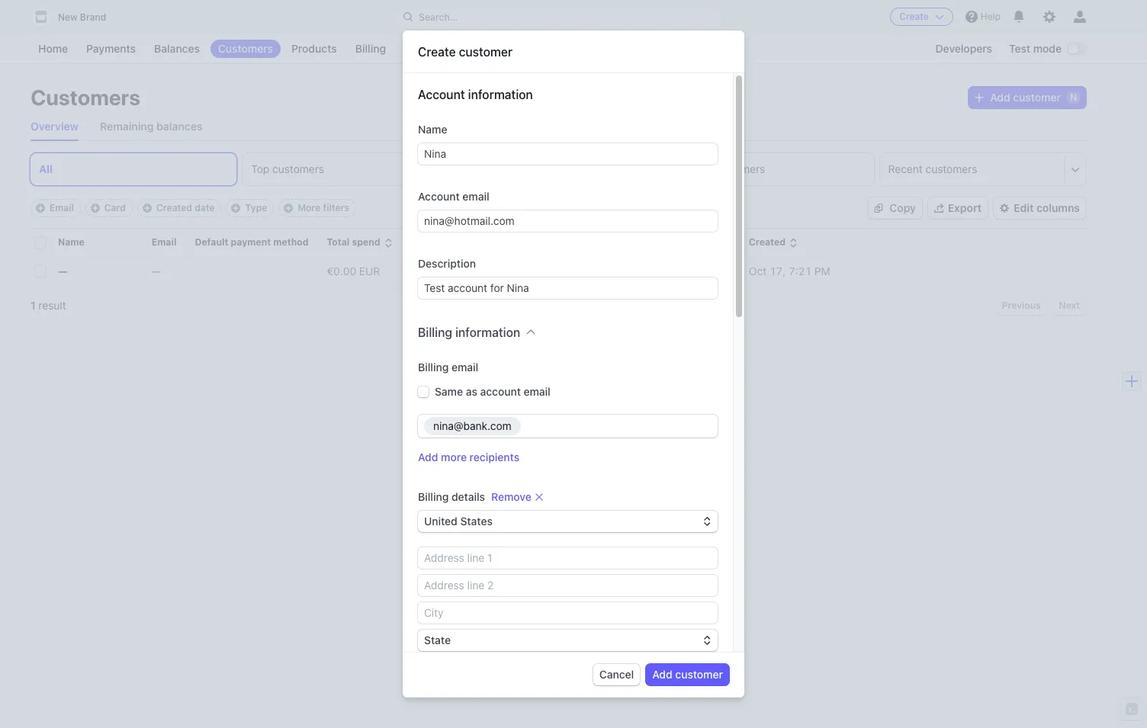Task type: locate. For each thing, give the bounding box(es) containing it.
4 customers from the left
[[926, 162, 977, 175]]

email for account email
[[463, 190, 489, 203]]

email for billing email
[[451, 361, 478, 374]]

1 horizontal spatial eur
[[519, 264, 540, 277]]

1 vertical spatial add customer
[[652, 668, 723, 681]]

top
[[251, 162, 269, 175]]

2 vertical spatial customer
[[675, 668, 723, 681]]

2 horizontal spatial customer
[[1013, 91, 1061, 104]]

Search… search field
[[395, 7, 722, 26]]

0 vertical spatial information
[[468, 88, 533, 101]]

1 vertical spatial created
[[749, 236, 786, 248]]

first-time customers link
[[455, 153, 661, 185]]

1 horizontal spatial created
[[749, 236, 786, 248]]

email
[[50, 202, 74, 214], [152, 236, 176, 248]]

account for account email
[[418, 190, 460, 203]]

billing up united in the bottom left of the page
[[418, 490, 449, 503]]

connect
[[462, 42, 505, 55]]

€0.00 eur for third €0.00 eur link from the left
[[558, 264, 611, 277]]

1 horizontal spatial add
[[652, 668, 672, 681]]

0 vertical spatial account
[[418, 88, 465, 101]]

1 — from the left
[[58, 264, 67, 277]]

billing up same
[[418, 361, 449, 374]]

Address line 1 text field
[[418, 548, 718, 569]]

columns
[[1036, 201, 1080, 214]]

name down account information
[[418, 123, 447, 136]]

2 €0.00 from the left
[[487, 264, 516, 277]]

recent customers link
[[880, 153, 1064, 185]]

account
[[418, 88, 465, 101], [418, 190, 460, 203]]

add for the add more recipients button
[[418, 451, 438, 464]]

0 horizontal spatial add customer
[[652, 668, 723, 681]]

add customer right svg image
[[990, 91, 1061, 104]]

create inside button
[[899, 11, 929, 22]]

— down add created date icon
[[152, 264, 161, 277]]

0 vertical spatial add customer
[[990, 91, 1061, 104]]

balances
[[156, 120, 202, 133]]

0 horizontal spatial €0.00
[[327, 264, 356, 277]]

Account email email field
[[418, 210, 718, 232]]

2 customers from the left
[[514, 162, 566, 175]]

3 €0.00 eur link from the left
[[558, 258, 656, 283]]

n
[[1070, 92, 1077, 103]]

2 — link from the left
[[152, 258, 195, 283]]

overview link
[[31, 113, 79, 140]]

2 — from the left
[[152, 264, 161, 277]]

€0.00 for second €0.00 eur link
[[487, 264, 516, 277]]

0 horizontal spatial —
[[58, 264, 67, 277]]

€0.00 eur link
[[327, 258, 411, 283], [487, 258, 558, 283], [558, 258, 656, 283]]

add
[[990, 91, 1010, 104], [418, 451, 438, 464], [652, 668, 672, 681]]

billing information
[[418, 326, 520, 339]]

recent
[[888, 162, 923, 175]]

1 horizontal spatial €0.00 eur
[[487, 264, 540, 277]]

information
[[468, 88, 533, 101], [455, 326, 520, 339]]

created right add created date icon
[[156, 202, 192, 214]]

1 vertical spatial name
[[58, 236, 84, 248]]

2 vertical spatial add
[[652, 668, 672, 681]]

add more recipients button
[[418, 450, 519, 465]]

all link
[[31, 153, 237, 185]]

customers for recent customers
[[926, 162, 977, 175]]

edit
[[1014, 201, 1034, 214]]

add customer button
[[646, 664, 729, 686]]

1 horizontal spatial — link
[[152, 258, 195, 283]]

information up billing email
[[455, 326, 520, 339]]

€0.00
[[327, 264, 356, 277], [487, 264, 516, 277], [558, 264, 588, 277]]

0 vertical spatial created
[[156, 202, 192, 214]]

toolbar containing email
[[31, 199, 356, 217]]

— link
[[58, 258, 103, 283], [152, 258, 195, 283]]

add created date image
[[143, 204, 152, 213]]

next button
[[1053, 297, 1086, 315]]

customers right time
[[514, 162, 566, 175]]

1
[[31, 299, 36, 312]]

— for first — link
[[58, 264, 67, 277]]

0 horizontal spatial — link
[[58, 258, 103, 283]]

3 €0.00 from the left
[[558, 264, 588, 277]]

next
[[1059, 300, 1080, 311]]

2 horizontal spatial €0.00 eur
[[558, 264, 611, 277]]

customers up export button
[[926, 162, 977, 175]]

edit columns button
[[994, 198, 1086, 219]]

1 account from the top
[[418, 88, 465, 101]]

0 horizontal spatial add
[[418, 451, 438, 464]]

email down first-
[[463, 190, 489, 203]]

1 customers from the left
[[272, 162, 324, 175]]

billing up billing email
[[418, 326, 452, 339]]

add customer
[[990, 91, 1061, 104], [652, 668, 723, 681]]

2 horizontal spatial €0.00
[[558, 264, 588, 277]]

0 vertical spatial add
[[990, 91, 1010, 104]]

email
[[463, 190, 489, 203], [451, 361, 478, 374], [524, 385, 550, 398]]

add inside "button"
[[652, 668, 672, 681]]

home
[[38, 42, 68, 55]]

1 horizontal spatial email
[[152, 236, 176, 248]]

email down add created date icon
[[152, 236, 176, 248]]

copy
[[890, 201, 916, 214]]

open overflow menu image
[[1071, 164, 1080, 174]]

account information
[[418, 88, 533, 101]]

account down 'create customer'
[[418, 88, 465, 101]]

tab list up the account email email field
[[31, 153, 1086, 185]]

add inside button
[[418, 451, 438, 464]]

0 vertical spatial customer
[[459, 45, 513, 59]]

add left more
[[418, 451, 438, 464]]

information down connect link
[[468, 88, 533, 101]]

created
[[156, 202, 192, 214], [749, 236, 786, 248]]

1 vertical spatial customer
[[1013, 91, 1061, 104]]

0 vertical spatial name
[[418, 123, 447, 136]]

create
[[899, 11, 929, 22], [418, 45, 456, 59]]

1 horizontal spatial €0.00
[[487, 264, 516, 277]]

recipients
[[470, 451, 519, 464]]

reports
[[404, 42, 444, 55]]

more
[[441, 451, 467, 464]]

customers right repeat
[[713, 162, 765, 175]]

pm
[[814, 264, 830, 277]]

created up oct
[[749, 236, 786, 248]]

remove button
[[491, 490, 544, 505]]

add customer right cancel
[[652, 668, 723, 681]]

1 horizontal spatial —
[[152, 264, 161, 277]]

0 vertical spatial email
[[50, 202, 74, 214]]

1 vertical spatial create
[[418, 45, 456, 59]]

€0.00 down total
[[327, 264, 356, 277]]

1 vertical spatial account
[[418, 190, 460, 203]]

created for created date
[[156, 202, 192, 214]]

email right account
[[524, 385, 550, 398]]

0 horizontal spatial eur
[[359, 264, 380, 277]]

0 vertical spatial customers
[[218, 42, 273, 55]]

tab list up name text box
[[31, 113, 1086, 141]]

3 customers from the left
[[713, 162, 765, 175]]

0 horizontal spatial create
[[418, 45, 456, 59]]

add right svg image
[[990, 91, 1010, 104]]

united
[[424, 515, 457, 528]]

1 horizontal spatial add customer
[[990, 91, 1061, 104]]

0 vertical spatial email
[[463, 190, 489, 203]]

email up as
[[451, 361, 478, 374]]

email right add email icon
[[50, 202, 74, 214]]

developers link
[[928, 40, 1000, 58]]

0 horizontal spatial name
[[58, 236, 84, 248]]

1 vertical spatial add
[[418, 451, 438, 464]]

more filters
[[298, 202, 349, 214]]

0 horizontal spatial customers
[[31, 85, 140, 110]]

2 tab list from the top
[[31, 153, 1086, 185]]

toolbar
[[31, 199, 356, 217]]

add email image
[[36, 204, 45, 213]]

— right select item option
[[58, 264, 67, 277]]

billing left the 'reports'
[[355, 42, 386, 55]]

oct 17, 7:21 pm link
[[749, 258, 1086, 283]]

3 €0.00 eur from the left
[[558, 264, 611, 277]]

default
[[195, 236, 228, 248]]

customers
[[272, 162, 324, 175], [514, 162, 566, 175], [713, 162, 765, 175], [926, 162, 977, 175]]

reports link
[[397, 40, 451, 58]]

billing link
[[348, 40, 394, 58]]

City text field
[[418, 602, 718, 624]]

2 account from the top
[[418, 190, 460, 203]]

products link
[[284, 40, 345, 58]]

1 €0.00 eur link from the left
[[327, 258, 411, 283]]

connect link
[[455, 40, 512, 58]]

2 horizontal spatial eur
[[591, 264, 611, 277]]

1 vertical spatial email
[[451, 361, 478, 374]]

1 eur from the left
[[359, 264, 380, 277]]

1 €0.00 eur from the left
[[327, 264, 380, 277]]

customers right top at the top of page
[[272, 162, 324, 175]]

€0.00 up description text field
[[558, 264, 588, 277]]

— link down default
[[152, 258, 195, 283]]

products
[[291, 42, 337, 55]]

2 eur from the left
[[519, 264, 540, 277]]

1 vertical spatial tab list
[[31, 153, 1086, 185]]

€0.00 right description
[[487, 264, 516, 277]]

0
[[411, 264, 417, 277]]

1 tab list from the top
[[31, 113, 1086, 141]]

customers
[[218, 42, 273, 55], [31, 85, 140, 110]]

0 link
[[411, 258, 487, 283]]

spend
[[352, 236, 380, 248]]

0 horizontal spatial €0.00 eur
[[327, 264, 380, 277]]

0 vertical spatial tab list
[[31, 113, 1086, 141]]

account up description
[[418, 190, 460, 203]]

tab list
[[31, 113, 1086, 141], [31, 153, 1086, 185]]

add type image
[[231, 204, 241, 213]]

1 horizontal spatial customers
[[218, 42, 273, 55]]

previous
[[1002, 300, 1041, 311]]

2 €0.00 eur from the left
[[487, 264, 540, 277]]

information for account information
[[468, 88, 533, 101]]

0 vertical spatial create
[[899, 11, 929, 22]]

1 €0.00 from the left
[[327, 264, 356, 277]]

type
[[245, 202, 267, 214]]

create up developers link
[[899, 11, 929, 22]]

7:21
[[789, 264, 812, 277]]

eur for 3rd €0.00 eur link from the right
[[359, 264, 380, 277]]

0 horizontal spatial email
[[50, 202, 74, 214]]

1 horizontal spatial create
[[899, 11, 929, 22]]

0 horizontal spatial created
[[156, 202, 192, 214]]

customers for repeat customers
[[713, 162, 765, 175]]

customers left products
[[218, 42, 273, 55]]

eur for second €0.00 eur link
[[519, 264, 540, 277]]

customers up overview
[[31, 85, 140, 110]]

result
[[38, 299, 66, 312]]

— link right select item option
[[58, 258, 103, 283]]

create down search…
[[418, 45, 456, 59]]

cancel
[[599, 668, 634, 681]]

name right select all checkbox
[[58, 236, 84, 248]]

1 horizontal spatial customer
[[675, 668, 723, 681]]

1 vertical spatial information
[[455, 326, 520, 339]]

3 eur from the left
[[591, 264, 611, 277]]

balances
[[154, 42, 200, 55]]

test mode
[[1009, 42, 1062, 55]]

brand
[[80, 11, 106, 23]]

edit columns
[[1014, 201, 1080, 214]]

billing
[[355, 42, 386, 55], [418, 326, 452, 339], [418, 361, 449, 374], [418, 490, 449, 503]]

€0.00 for 3rd €0.00 eur link from the right
[[327, 264, 356, 277]]

Select All checkbox
[[35, 237, 46, 248]]

add right cancel
[[652, 668, 672, 681]]

recent customers
[[888, 162, 977, 175]]

Select Item checkbox
[[35, 265, 46, 276]]

time
[[490, 162, 511, 175]]

Address line 2 text field
[[418, 575, 718, 596]]



Task type: describe. For each thing, give the bounding box(es) containing it.
account
[[480, 385, 521, 398]]

billing for billing details
[[418, 490, 449, 503]]

svg image
[[975, 93, 984, 102]]

export button
[[928, 198, 988, 219]]

created date
[[156, 202, 215, 214]]

united states
[[424, 515, 493, 528]]

as
[[466, 385, 477, 398]]

1 horizontal spatial name
[[418, 123, 447, 136]]

billing details
[[418, 490, 485, 503]]

developers
[[935, 42, 992, 55]]

payments
[[86, 42, 136, 55]]

add customer inside "button"
[[652, 668, 723, 681]]

card
[[104, 202, 126, 214]]

1 — link from the left
[[58, 258, 103, 283]]

total
[[327, 236, 350, 248]]

oct
[[749, 264, 767, 277]]

add card image
[[91, 204, 100, 213]]

method
[[273, 236, 308, 248]]

previous button
[[996, 297, 1047, 315]]

billing for billing
[[355, 42, 386, 55]]

tab list containing all
[[31, 153, 1086, 185]]

balances link
[[146, 40, 207, 58]]

description
[[418, 257, 476, 270]]

— for 2nd — link from the left
[[152, 264, 161, 277]]

first-
[[464, 162, 490, 175]]

new brand
[[58, 11, 106, 23]]

copy button
[[868, 198, 922, 219]]

customers for top customers
[[272, 162, 324, 175]]

details
[[451, 490, 485, 503]]

more
[[298, 202, 321, 214]]

nina@bank.com text field
[[424, 416, 712, 436]]

same as account email
[[435, 385, 550, 398]]

oct 17, 7:21 pm
[[749, 264, 830, 277]]

add for add customer "button" on the bottom of page
[[652, 668, 672, 681]]

add more recipients
[[418, 451, 519, 464]]

customer inside add customer "button"
[[675, 668, 723, 681]]

search…
[[419, 11, 458, 22]]

information for billing information
[[455, 326, 520, 339]]

create for create customer
[[418, 45, 456, 59]]

eur for third €0.00 eur link from the left
[[591, 264, 611, 277]]

1 vertical spatial customers
[[31, 85, 140, 110]]

test
[[1009, 42, 1030, 55]]

2 vertical spatial email
[[524, 385, 550, 398]]

export
[[948, 201, 982, 214]]

remaining
[[100, 120, 154, 133]]

nina@bank.com
[[433, 419, 512, 432]]

0 horizontal spatial customer
[[459, 45, 513, 59]]

filters
[[323, 202, 349, 214]]

€0.00 eur for 3rd €0.00 eur link from the right
[[327, 264, 380, 277]]

2 horizontal spatial add
[[990, 91, 1010, 104]]

payments link
[[79, 40, 143, 58]]

remaining balances
[[100, 120, 202, 133]]

account email
[[418, 190, 489, 203]]

created for created
[[749, 236, 786, 248]]

same
[[435, 385, 463, 398]]

svg image
[[874, 204, 883, 213]]

1 vertical spatial email
[[152, 236, 176, 248]]

home link
[[31, 40, 76, 58]]

create customer
[[418, 45, 513, 59]]

1 result
[[31, 299, 66, 312]]

account for account information
[[418, 88, 465, 101]]

date
[[195, 202, 215, 214]]

remaining balances link
[[100, 113, 202, 140]]

add more filters image
[[284, 204, 293, 213]]

first-time customers
[[464, 162, 566, 175]]

customers link
[[210, 40, 281, 58]]

repeat customers link
[[667, 153, 874, 185]]

united states button
[[418, 511, 718, 532]]

top customers
[[251, 162, 324, 175]]

€0.00 eur for second €0.00 eur link
[[487, 264, 540, 277]]

payment
[[231, 236, 271, 248]]

€0.00 for third €0.00 eur link from the left
[[558, 264, 588, 277]]

mode
[[1033, 42, 1062, 55]]

billing email
[[418, 361, 478, 374]]

states
[[460, 515, 493, 528]]

2 €0.00 eur link from the left
[[487, 258, 558, 283]]

new
[[58, 11, 77, 23]]

default payment method
[[195, 236, 308, 248]]

overview
[[31, 120, 79, 133]]

Name text field
[[418, 143, 718, 165]]

billing for billing email
[[418, 361, 449, 374]]

tab list containing overview
[[31, 113, 1086, 141]]

Description text field
[[418, 278, 718, 299]]

repeat
[[676, 162, 710, 175]]

new brand button
[[31, 6, 121, 27]]

all
[[39, 162, 53, 175]]

17,
[[770, 264, 786, 277]]

repeat customers
[[676, 162, 765, 175]]

create for create
[[899, 11, 929, 22]]

billing for billing information
[[418, 326, 452, 339]]

top customers link
[[243, 153, 449, 185]]

cancel button
[[593, 664, 640, 686]]

create button
[[890, 8, 953, 26]]



Task type: vqa. For each thing, say whether or not it's contained in the screenshot.
'Payment Link settings' tab list
no



